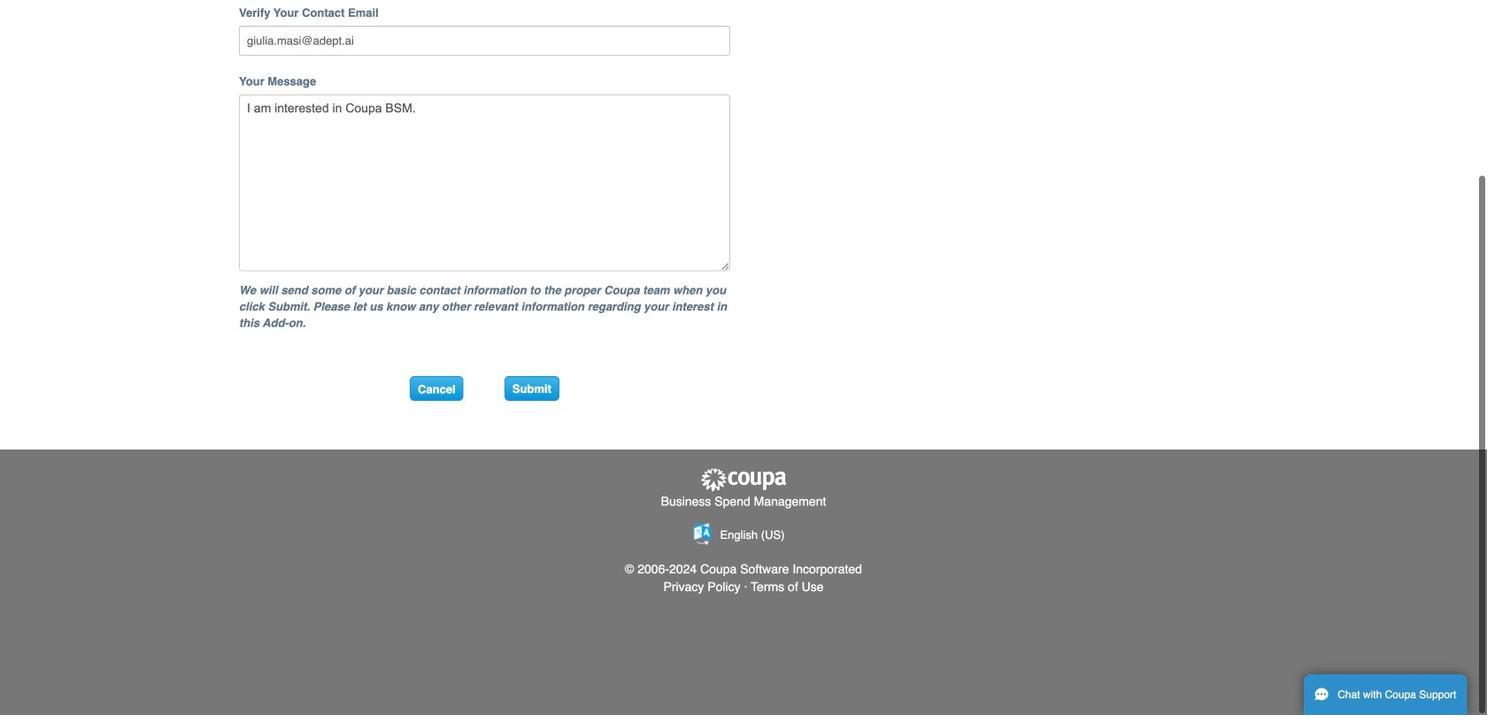 Task type: locate. For each thing, give the bounding box(es) containing it.
coupa supplier portal image
[[699, 467, 788, 493]]

None email field
[[239, 26, 730, 56]]

None text field
[[239, 94, 730, 271]]



Task type: vqa. For each thing, say whether or not it's contained in the screenshot.
Telephone country code icon
no



